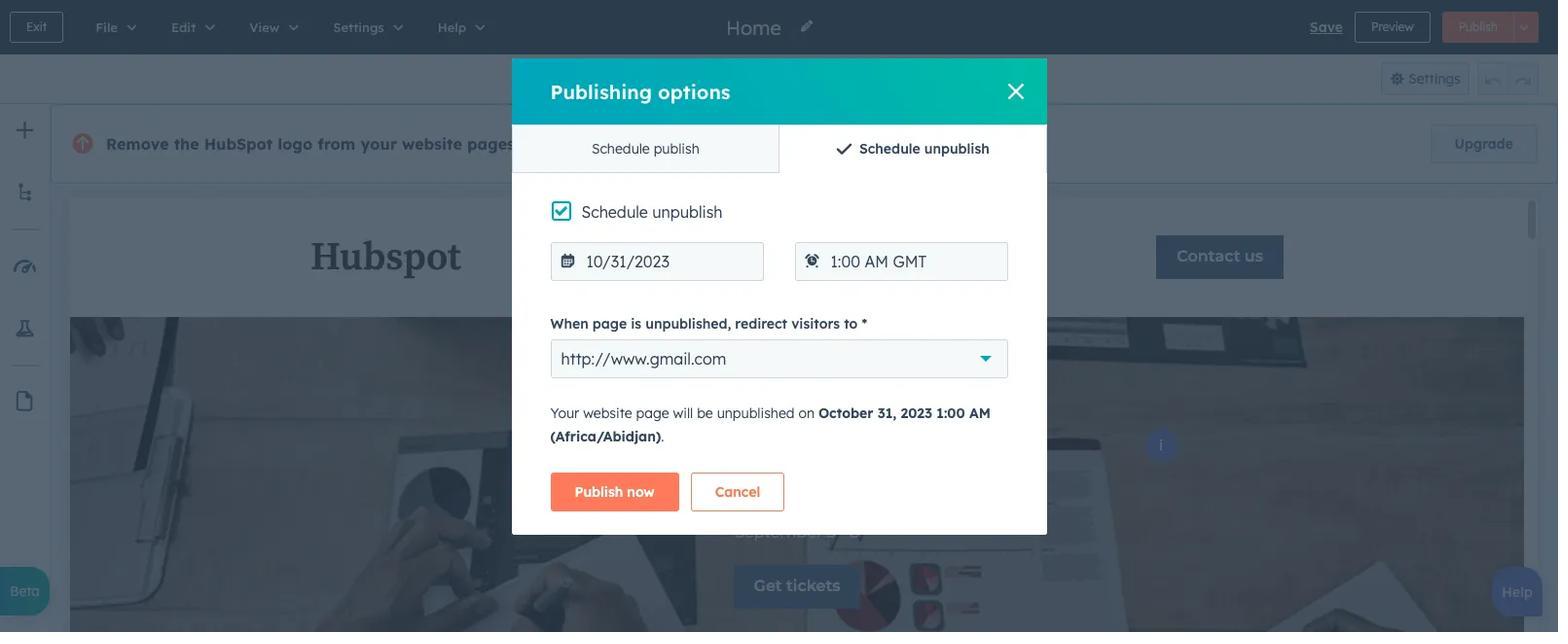 Task type: describe. For each thing, give the bounding box(es) containing it.
settings
[[1408, 70, 1461, 88]]

cancel
[[715, 484, 760, 501]]

cancel button
[[691, 473, 785, 512]]

your
[[550, 405, 579, 422]]

unlock premium features with crm suite starter.
[[534, 135, 847, 152]]

preview
[[1371, 19, 1414, 34]]

with
[[700, 135, 727, 152]]

will
[[673, 405, 693, 422]]

exit
[[26, 19, 47, 34]]

beta button
[[0, 567, 50, 616]]

now
[[627, 484, 655, 501]]

is
[[631, 315, 642, 333]]

1 group from the left
[[736, 62, 813, 95]]

beta
[[10, 583, 40, 601]]

premium
[[582, 135, 639, 152]]

upgrade
[[1455, 135, 1513, 153]]

publish
[[654, 140, 700, 158]]

options
[[658, 79, 731, 104]]

remove the hubspot logo from your website pages.
[[106, 134, 519, 154]]

your
[[360, 134, 397, 154]]

visitors
[[791, 315, 840, 333]]

0 vertical spatial website
[[402, 134, 462, 154]]

1:00
[[937, 405, 965, 422]]

publish for publish now
[[575, 484, 623, 501]]

schedule publish
[[592, 140, 700, 158]]

publishing options
[[550, 79, 731, 104]]

the
[[174, 134, 199, 154]]

publishing
[[550, 79, 652, 104]]

schedule inside button
[[859, 140, 920, 158]]

schedule up mm/dd/yyyy text field
[[582, 202, 648, 222]]

logo
[[278, 134, 313, 154]]

save
[[1310, 18, 1343, 36]]

schedule unpublish inside button
[[859, 140, 990, 158]]

close image
[[1008, 84, 1023, 99]]

redirect
[[735, 315, 787, 333]]

starter.
[[800, 135, 847, 152]]

features
[[643, 135, 696, 152]]

MM/DD/YYYY text field
[[550, 242, 764, 281]]

publish for publish
[[1459, 19, 1498, 34]]

remove
[[106, 134, 169, 154]]

http://www.gmail.com button
[[550, 340, 1008, 379]]

on
[[798, 405, 815, 422]]

hubspot
[[204, 134, 273, 154]]

save button
[[1310, 16, 1343, 39]]



Task type: locate. For each thing, give the bounding box(es) containing it.
unpublish
[[924, 140, 990, 158], [652, 202, 723, 222]]

HH:MM text field
[[795, 242, 1008, 281]]

schedule right starter. on the right top of the page
[[859, 140, 920, 158]]

0 horizontal spatial schedule unpublish
[[582, 202, 723, 222]]

1 vertical spatial page
[[636, 405, 669, 422]]

1 vertical spatial publish
[[575, 484, 623, 501]]

am
[[969, 405, 991, 422]]

publish
[[1459, 19, 1498, 34], [575, 484, 623, 501]]

2 group from the left
[[1477, 62, 1539, 95]]

help link
[[1492, 567, 1543, 617]]

unpublish inside button
[[924, 140, 990, 158]]

1 horizontal spatial schedule unpublish
[[859, 140, 990, 158]]

to
[[844, 315, 858, 333]]

be
[[697, 405, 713, 422]]

1 horizontal spatial unpublish
[[924, 140, 990, 158]]

schedule publish button
[[512, 126, 779, 172]]

publishing options dialog
[[511, 58, 1047, 535]]

1 vertical spatial unpublish
[[652, 202, 723, 222]]

crm
[[730, 135, 760, 152]]

(africa/abidjan)
[[550, 428, 661, 446]]

http://www.gmail.com
[[561, 349, 726, 369]]

unpublished,
[[646, 315, 731, 333]]

0 horizontal spatial unpublish
[[652, 202, 723, 222]]

from
[[318, 134, 356, 154]]

0 vertical spatial publish
[[1459, 19, 1498, 34]]

publish inside group
[[1459, 19, 1498, 34]]

0 horizontal spatial group
[[736, 62, 813, 95]]

october 31, 2023 1:00 am (africa/abidjan)
[[550, 405, 991, 446]]

publish inside dialog
[[575, 484, 623, 501]]

schedule inside 'button'
[[592, 140, 650, 158]]

0 horizontal spatial page
[[593, 315, 627, 333]]

october
[[818, 405, 873, 422]]

website
[[402, 134, 462, 154], [583, 405, 632, 422]]

publish group
[[1442, 12, 1539, 43]]

group
[[736, 62, 813, 95], [1477, 62, 1539, 95]]

1 vertical spatial website
[[583, 405, 632, 422]]

navigation
[[511, 125, 1047, 173]]

0 vertical spatial page
[[593, 315, 627, 333]]

0 horizontal spatial website
[[402, 134, 462, 154]]

0 vertical spatial unpublish
[[924, 140, 990, 158]]

None field
[[724, 14, 787, 40]]

when
[[550, 315, 589, 333]]

when page is unpublished, redirect visitors to
[[550, 315, 858, 333]]

schedule
[[592, 140, 650, 158], [859, 140, 920, 158], [582, 202, 648, 222]]

1 horizontal spatial website
[[583, 405, 632, 422]]

publish now
[[575, 484, 655, 501]]

publish left now
[[575, 484, 623, 501]]

group up suite
[[736, 62, 813, 95]]

help
[[1502, 584, 1533, 601]]

pages.
[[467, 134, 519, 154]]

group down publish group
[[1477, 62, 1539, 95]]

unlock
[[534, 135, 578, 152]]

1 horizontal spatial page
[[636, 405, 669, 422]]

1 horizontal spatial group
[[1477, 62, 1539, 95]]

preview button
[[1355, 12, 1430, 43]]

0 horizontal spatial publish
[[575, 484, 623, 501]]

0 vertical spatial schedule unpublish
[[859, 140, 990, 158]]

schedule left publish
[[592, 140, 650, 158]]

.
[[661, 428, 664, 446]]

suite
[[764, 135, 797, 152]]

your website page will be unpublished on
[[550, 405, 818, 422]]

unpublished
[[717, 405, 795, 422]]

navigation containing schedule publish
[[511, 125, 1047, 173]]

page left is
[[593, 315, 627, 333]]

exit link
[[10, 12, 63, 43]]

page up '.'
[[636, 405, 669, 422]]

website right your
[[402, 134, 462, 154]]

1 horizontal spatial publish
[[1459, 19, 1498, 34]]

website inside publishing options dialog
[[583, 405, 632, 422]]

2023
[[901, 405, 932, 422]]

publish button
[[1442, 12, 1514, 43]]

schedule unpublish button
[[779, 126, 1046, 172]]

1 vertical spatial schedule unpublish
[[582, 202, 723, 222]]

31,
[[878, 405, 897, 422]]

schedule unpublish
[[859, 140, 990, 158], [582, 202, 723, 222]]

settings button
[[1381, 62, 1470, 95]]

website up (africa/abidjan)
[[583, 405, 632, 422]]

page
[[593, 315, 627, 333], [636, 405, 669, 422]]

publish now button
[[550, 473, 679, 512]]

upgrade link
[[1430, 125, 1538, 164]]

publish up 'settings'
[[1459, 19, 1498, 34]]



Task type: vqa. For each thing, say whether or not it's contained in the screenshot.
The Service
no



